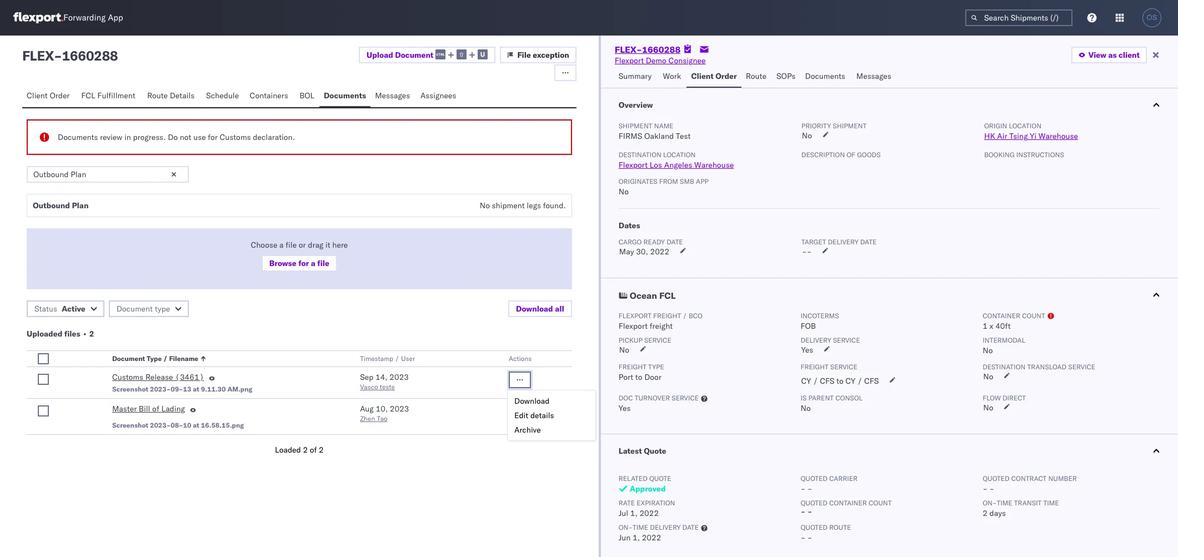 Task type: describe. For each thing, give the bounding box(es) containing it.
quoted for quoted carrier - -
[[801, 475, 828, 483]]

no down pickup
[[619, 345, 630, 355]]

to for door
[[636, 372, 643, 382]]

related quote
[[619, 475, 672, 483]]

tao
[[377, 415, 388, 423]]

declaration.
[[253, 132, 295, 142]]

firms
[[619, 131, 643, 141]]

documents review in progress. do not use for customs declaration.
[[58, 132, 295, 142]]

warehouse inside destination location flexport los angeles warehouse
[[695, 160, 734, 170]]

plan
[[72, 201, 89, 211]]

quote
[[644, 446, 667, 456]]

master bill of lading link
[[112, 403, 185, 417]]

0 horizontal spatial messages button
[[371, 86, 416, 107]]

sops button
[[772, 66, 801, 88]]

quoted for quoted route - -
[[801, 523, 828, 532]]

origin
[[985, 122, 1008, 130]]

/ up consol
[[858, 376, 863, 386]]

customs inside customs release (3461) link
[[112, 372, 143, 382]]

description of goods
[[802, 151, 881, 159]]

1 vertical spatial documents
[[324, 91, 366, 101]]

2022 inside quoted contract number - - rate expiration jul 1, 2022
[[640, 508, 659, 518]]

at for sep 14, 2023
[[193, 385, 199, 393]]

delivery
[[801, 336, 832, 345]]

1 horizontal spatial 1660288
[[642, 44, 681, 55]]

0 horizontal spatial file
[[286, 240, 297, 250]]

flexport freight / bco flexport freight
[[619, 312, 703, 331]]

doc turnover service
[[619, 394, 699, 402]]

flex - 1660288
[[22, 47, 118, 64]]

vasco
[[360, 383, 378, 391]]

forwarding app link
[[13, 12, 123, 23]]

2 cy from the left
[[846, 376, 856, 386]]

screenshot 2023-09-13 at 9.11.30 am.png
[[112, 385, 253, 393]]

0 horizontal spatial documents button
[[319, 86, 371, 107]]

no up the flow
[[984, 372, 994, 382]]

sops
[[777, 71, 796, 81]]

client
[[1119, 50, 1140, 60]]

pickup service
[[619, 336, 672, 345]]

assignees button
[[416, 86, 463, 107]]

status
[[34, 304, 57, 314]]

freight for freight type port to door
[[619, 363, 647, 371]]

count inside quoted container count - -
[[869, 499, 892, 507]]

jun 1, 2022
[[619, 533, 662, 543]]

10
[[183, 421, 191, 430]]

goods
[[858, 151, 881, 159]]

containers button
[[245, 86, 295, 107]]

shipment for priority
[[833, 122, 867, 130]]

fcl fulfillment button
[[77, 86, 143, 107]]

bill
[[139, 404, 150, 414]]

quoted route - -
[[801, 523, 851, 543]]

0 vertical spatial client
[[692, 71, 714, 81]]

0 horizontal spatial client order button
[[22, 86, 77, 107]]

container count
[[983, 312, 1046, 320]]

los
[[650, 160, 662, 170]]

filename
[[169, 355, 198, 363]]

14,
[[376, 372, 388, 382]]

--
[[802, 247, 812, 257]]

it
[[326, 240, 330, 250]]

edit
[[515, 411, 529, 421]]

1 vertical spatial client
[[27, 91, 48, 101]]

2 vertical spatial documents
[[58, 132, 98, 142]]

2 horizontal spatial time
[[1044, 499, 1060, 507]]

quoted contract number - - rate expiration jul 1, 2022
[[619, 475, 1077, 518]]

on-time transit time 2 days
[[983, 499, 1060, 518]]

transload
[[1028, 363, 1067, 371]]

screenshot for aug
[[112, 421, 148, 430]]

file
[[518, 50, 531, 60]]

date for --
[[861, 238, 877, 246]]

13
[[183, 385, 191, 393]]

1 horizontal spatial yes
[[802, 345, 814, 355]]

0 vertical spatial of
[[847, 151, 856, 159]]

0 horizontal spatial delivery
[[650, 523, 681, 532]]

container
[[830, 499, 867, 507]]

client order for the rightmost client order button
[[692, 71, 737, 81]]

route
[[830, 523, 851, 532]]

outbound
[[33, 201, 70, 211]]

demo
[[646, 56, 667, 66]]

is parent consol no
[[801, 394, 863, 413]]

route for route details
[[147, 91, 168, 101]]

booking
[[985, 151, 1015, 159]]

booking instructions
[[985, 151, 1065, 159]]

dates
[[619, 221, 640, 231]]

aug 10, 2023 zhen tao
[[360, 404, 409, 423]]

target delivery date
[[802, 238, 877, 246]]

quoted for quoted container count - -
[[801, 499, 828, 507]]

on- for on-time transit time 2 days
[[983, 499, 997, 507]]

service right turnover at the right of page
[[672, 394, 699, 402]]

destination for service
[[983, 363, 1026, 371]]

type for freight type port to door
[[649, 363, 665, 371]]

∙
[[82, 329, 87, 339]]

1, inside quoted contract number - - rate expiration jul 1, 2022
[[631, 508, 638, 518]]

lading
[[161, 404, 185, 414]]

fulfillment
[[97, 91, 135, 101]]

aug
[[360, 404, 374, 414]]

1
[[983, 321, 988, 331]]

at for aug 10, 2023
[[193, 421, 199, 430]]

order for leftmost client order button
[[50, 91, 70, 101]]

flexport up pickup
[[619, 321, 648, 331]]

download edit details archive
[[515, 396, 554, 435]]

os button
[[1140, 5, 1165, 31]]

1 x 40ft
[[983, 321, 1011, 331]]

2023- for aug
[[150, 421, 171, 430]]

service down the flexport freight / bco flexport freight
[[645, 336, 672, 345]]

forwarding app
[[63, 12, 123, 23]]

related
[[619, 475, 648, 483]]

destination for flexport
[[619, 151, 662, 159]]

on- for on-time delivery date
[[619, 523, 633, 532]]

no down priority
[[802, 131, 812, 141]]

is
[[801, 394, 807, 402]]

door
[[645, 372, 662, 382]]

view
[[1089, 50, 1107, 60]]

service up service
[[833, 336, 861, 345]]

work button
[[659, 66, 687, 88]]

browse for a file button
[[262, 255, 337, 272]]

1 horizontal spatial documents button
[[801, 66, 852, 88]]

flex
[[22, 47, 54, 64]]

1 horizontal spatial messages button
[[852, 66, 898, 88]]

Search Shipments (/) text field
[[966, 9, 1073, 26]]

2023- for sep
[[150, 385, 171, 393]]

flexport down flex-
[[615, 56, 644, 66]]

/ up parent
[[813, 376, 818, 386]]

no inside 'is parent consol no'
[[801, 403, 811, 413]]

document for type
[[112, 355, 145, 363]]

shipment for no
[[492, 201, 525, 211]]

flow direct
[[983, 394, 1026, 402]]

0 vertical spatial fcl
[[81, 91, 95, 101]]

intermodal no
[[983, 336, 1026, 356]]

time for on-time transit time 2 days
[[997, 499, 1013, 507]]

flex-1660288 link
[[615, 44, 681, 55]]

no shipment legs found.
[[480, 201, 566, 211]]

freight type port to door
[[619, 363, 665, 382]]

1 cy from the left
[[802, 376, 811, 386]]

/ inside button
[[163, 355, 168, 363]]

here
[[332, 240, 348, 250]]



Task type: vqa. For each thing, say whether or not it's contained in the screenshot.


Task type: locate. For each thing, give the bounding box(es) containing it.
no down intermodal
[[983, 346, 993, 356]]

warehouse inside origin location hk air tsing yi warehouse
[[1039, 131, 1079, 141]]

date for may 30, 2022
[[667, 238, 683, 246]]

test
[[676, 131, 691, 141]]

type inside button
[[155, 304, 170, 314]]

use
[[193, 132, 206, 142]]

2022 for 30,
[[650, 247, 670, 257]]

destination
[[619, 151, 662, 159], [983, 363, 1026, 371]]

service
[[645, 336, 672, 345], [833, 336, 861, 345], [1069, 363, 1096, 371], [672, 394, 699, 402]]

quoted inside quoted carrier - -
[[801, 475, 828, 483]]

master
[[112, 404, 137, 414]]

1 vertical spatial of
[[152, 404, 159, 414]]

of for master bill of lading
[[152, 404, 159, 414]]

fcl fulfillment
[[81, 91, 135, 101]]

as
[[1109, 50, 1117, 60]]

of right "loaded"
[[310, 445, 317, 455]]

1 horizontal spatial file
[[317, 258, 330, 268]]

route
[[746, 71, 767, 81], [147, 91, 168, 101]]

1 vertical spatial fcl
[[660, 290, 676, 301]]

fcl right ocean
[[660, 290, 676, 301]]

1 vertical spatial shipment
[[492, 201, 525, 211]]

contract
[[1012, 475, 1047, 483]]

1 vertical spatial on-
[[619, 523, 633, 532]]

air
[[998, 131, 1008, 141]]

all
[[555, 304, 564, 314]]

1 screenshot from the top
[[112, 385, 148, 393]]

1 vertical spatial download
[[515, 396, 550, 406]]

destination down intermodal no
[[983, 363, 1026, 371]]

download for edit
[[515, 396, 550, 406]]

to for cy
[[837, 376, 844, 386]]

client down flex
[[27, 91, 48, 101]]

bol
[[300, 91, 315, 101]]

0 vertical spatial on-
[[983, 499, 997, 507]]

date
[[667, 238, 683, 246], [861, 238, 877, 246], [683, 523, 699, 532]]

None checkbox
[[38, 353, 49, 365], [38, 374, 49, 385], [38, 353, 49, 365], [38, 374, 49, 385]]

0 horizontal spatial time
[[633, 523, 649, 532]]

1 vertical spatial for
[[298, 258, 309, 268]]

file down it
[[317, 258, 330, 268]]

app right smb
[[696, 177, 709, 186]]

client order down "consignee"
[[692, 71, 737, 81]]

quoted left contract
[[983, 475, 1010, 483]]

for down or
[[298, 258, 309, 268]]

type inside freight type port to door
[[649, 363, 665, 371]]

messages button up overview button
[[852, 66, 898, 88]]

2 horizontal spatial of
[[847, 151, 856, 159]]

of right the bill
[[152, 404, 159, 414]]

messages button
[[852, 66, 898, 88], [371, 86, 416, 107]]

on- inside 'on-time transit time 2 days'
[[983, 499, 997, 507]]

flexport inside destination location flexport los angeles warehouse
[[619, 160, 648, 170]]

1 vertical spatial document
[[116, 304, 153, 314]]

(3461)
[[175, 372, 204, 382]]

oakland
[[645, 131, 674, 141]]

0 vertical spatial document
[[395, 50, 434, 60]]

2022 for 1,
[[642, 533, 662, 543]]

file left or
[[286, 240, 297, 250]]

1660288 down forwarding app
[[62, 47, 118, 64]]

0 vertical spatial for
[[208, 132, 218, 142]]

ocean fcl button
[[601, 278, 1179, 312]]

not
[[180, 132, 191, 142]]

flexport. image
[[13, 12, 63, 23]]

at right 10
[[193, 421, 199, 430]]

0 vertical spatial order
[[716, 71, 737, 81]]

2023- down release
[[150, 385, 171, 393]]

route inside button
[[746, 71, 767, 81]]

download up the details
[[515, 396, 550, 406]]

client order down flex
[[27, 91, 70, 101]]

rate
[[619, 499, 635, 507]]

shipment
[[833, 122, 867, 130], [492, 201, 525, 211]]

1 horizontal spatial location
[[1009, 122, 1042, 130]]

download left all
[[516, 304, 553, 314]]

freight up port
[[619, 363, 647, 371]]

1 vertical spatial freight
[[650, 321, 673, 331]]

0 horizontal spatial messages
[[375, 91, 410, 101]]

target
[[802, 238, 827, 246]]

flexport down ocean
[[619, 312, 652, 320]]

freight up pickup service
[[650, 321, 673, 331]]

Outbound Plan text field
[[27, 166, 189, 183]]

download inside download all button
[[516, 304, 553, 314]]

0 vertical spatial route
[[746, 71, 767, 81]]

1 horizontal spatial warehouse
[[1039, 131, 1079, 141]]

customs right use
[[220, 132, 251, 142]]

instructions
[[1017, 151, 1065, 159]]

cy up is
[[802, 376, 811, 386]]

originates from smb app no
[[619, 177, 709, 197]]

0 vertical spatial shipment
[[833, 122, 867, 130]]

active
[[62, 304, 85, 314]]

1 horizontal spatial order
[[716, 71, 737, 81]]

1 vertical spatial count
[[869, 499, 892, 507]]

2 cfs from the left
[[865, 376, 879, 386]]

timestamp
[[360, 355, 394, 363]]

cy down service
[[846, 376, 856, 386]]

2023 for aug 10, 2023
[[390, 404, 409, 414]]

service right transload
[[1069, 363, 1096, 371]]

freight for freight service
[[801, 363, 829, 371]]

1 horizontal spatial a
[[311, 258, 316, 268]]

a right the choose on the left of page
[[280, 240, 284, 250]]

no left "legs"
[[480, 201, 490, 211]]

documents button right the bol
[[319, 86, 371, 107]]

summary
[[619, 71, 652, 81]]

angeles
[[664, 160, 693, 170]]

/ right type
[[163, 355, 168, 363]]

delivery right target
[[828, 238, 859, 246]]

2023 up the teste
[[390, 372, 409, 382]]

delivery down expiration
[[650, 523, 681, 532]]

type up door
[[649, 363, 665, 371]]

file exception
[[518, 50, 569, 60]]

destination transload service
[[983, 363, 1096, 371]]

screenshot 2023-08-10 at 16.58.15.png
[[112, 421, 244, 430]]

route left details
[[147, 91, 168, 101]]

a inside the browse for a file button
[[311, 258, 316, 268]]

time for on-time delivery date
[[633, 523, 649, 532]]

document for type
[[116, 304, 153, 314]]

documents left review
[[58, 132, 98, 142]]

user
[[401, 355, 415, 363]]

customs left release
[[112, 372, 143, 382]]

0 horizontal spatial customs
[[112, 372, 143, 382]]

of for loaded 2 of 2
[[310, 445, 317, 455]]

app right forwarding on the left of page
[[108, 12, 123, 23]]

flexport up the originates
[[619, 160, 648, 170]]

freight down ocean fcl
[[654, 312, 681, 320]]

1 horizontal spatial messages
[[857, 71, 892, 81]]

0 horizontal spatial on-
[[619, 523, 633, 532]]

1 horizontal spatial to
[[837, 376, 844, 386]]

1 horizontal spatial delivery
[[828, 238, 859, 246]]

/ inside the flexport freight / bco flexport freight
[[683, 312, 687, 320]]

location up angeles
[[664, 151, 696, 159]]

summary button
[[614, 66, 659, 88]]

tsing
[[1010, 131, 1028, 141]]

1 horizontal spatial for
[[298, 258, 309, 268]]

0 horizontal spatial cfs
[[820, 376, 835, 386]]

quoted inside quoted container count - -
[[801, 499, 828, 507]]

warehouse right angeles
[[695, 160, 734, 170]]

0 vertical spatial client order
[[692, 71, 737, 81]]

assignees
[[421, 91, 457, 101]]

route left sops
[[746, 71, 767, 81]]

yes down 'delivery'
[[802, 345, 814, 355]]

to right port
[[636, 372, 643, 382]]

1 horizontal spatial shipment
[[833, 122, 867, 130]]

1 vertical spatial file
[[317, 258, 330, 268]]

to down service
[[837, 376, 844, 386]]

quoted for quoted contract number - - rate expiration jul 1, 2022
[[983, 475, 1010, 483]]

client down "consignee"
[[692, 71, 714, 81]]

flex-
[[615, 44, 642, 55]]

app inside originates from smb app no
[[696, 177, 709, 186]]

1 horizontal spatial count
[[1023, 312, 1046, 320]]

0 vertical spatial download
[[516, 304, 553, 314]]

location up hk air tsing yi warehouse link
[[1009, 122, 1042, 130]]

2023 for sep 14, 2023
[[390, 372, 409, 382]]

messages for the left messages button
[[375, 91, 410, 101]]

time right transit
[[1044, 499, 1060, 507]]

messages down upload document
[[375, 91, 410, 101]]

uploaded files ∙ 2
[[27, 329, 94, 339]]

incoterms
[[801, 312, 839, 320]]

do
[[168, 132, 178, 142]]

screenshot up the master
[[112, 385, 148, 393]]

app inside 'link'
[[108, 12, 123, 23]]

0 vertical spatial destination
[[619, 151, 662, 159]]

no down the originates
[[619, 187, 629, 197]]

/ left user
[[395, 355, 399, 363]]

freight down 'delivery'
[[801, 363, 829, 371]]

quoted left the route
[[801, 523, 828, 532]]

0 vertical spatial warehouse
[[1039, 131, 1079, 141]]

bol button
[[295, 86, 319, 107]]

0 horizontal spatial to
[[636, 372, 643, 382]]

messages for messages button to the right
[[857, 71, 892, 81]]

None checkbox
[[38, 406, 49, 417]]

0 horizontal spatial count
[[869, 499, 892, 507]]

on- up 'days'
[[983, 499, 997, 507]]

no down is
[[801, 403, 811, 413]]

doc
[[619, 394, 633, 402]]

1 horizontal spatial documents
[[324, 91, 366, 101]]

0 vertical spatial yes
[[802, 345, 814, 355]]

1 vertical spatial delivery
[[650, 523, 681, 532]]

consignee
[[669, 56, 706, 66]]

1 vertical spatial a
[[311, 258, 316, 268]]

archive
[[515, 425, 541, 435]]

quoted left carrier
[[801, 475, 828, 483]]

of left goods
[[847, 151, 856, 159]]

1 vertical spatial 2023-
[[150, 421, 171, 430]]

2 freight from the left
[[801, 363, 829, 371]]

document
[[395, 50, 434, 60], [116, 304, 153, 314], [112, 355, 145, 363]]

sep
[[360, 372, 374, 382]]

quoted inside quoted route - -
[[801, 523, 828, 532]]

download
[[516, 304, 553, 314], [515, 396, 550, 406]]

0 vertical spatial file
[[286, 240, 297, 250]]

0 horizontal spatial location
[[664, 151, 696, 159]]

1 horizontal spatial route
[[746, 71, 767, 81]]

2 2023 from the top
[[390, 404, 409, 414]]

2022
[[650, 247, 670, 257], [640, 508, 659, 518], [642, 533, 662, 543]]

order down flex - 1660288
[[50, 91, 70, 101]]

1 at from the top
[[193, 385, 199, 393]]

1 2023- from the top
[[150, 385, 171, 393]]

timestamp / user
[[360, 355, 415, 363]]

1 2023 from the top
[[390, 372, 409, 382]]

1 horizontal spatial client order button
[[687, 66, 742, 88]]

1, right jun
[[633, 533, 640, 543]]

0 horizontal spatial for
[[208, 132, 218, 142]]

quote
[[650, 475, 672, 483]]

location for angeles
[[664, 151, 696, 159]]

0 vertical spatial customs
[[220, 132, 251, 142]]

1 horizontal spatial customs
[[220, 132, 251, 142]]

1 horizontal spatial of
[[310, 445, 317, 455]]

customs release (3461) link
[[112, 372, 204, 385]]

1 vertical spatial at
[[193, 421, 199, 430]]

0 horizontal spatial a
[[280, 240, 284, 250]]

time up 'days'
[[997, 499, 1013, 507]]

approved
[[630, 484, 666, 494]]

latest quote button
[[601, 435, 1179, 468]]

document left type
[[112, 355, 145, 363]]

app
[[108, 12, 123, 23], [696, 177, 709, 186]]

client order for leftmost client order button
[[27, 91, 70, 101]]

2 inside 'on-time transit time 2 days'
[[983, 508, 988, 518]]

no inside intermodal no
[[983, 346, 993, 356]]

sep 14, 2023 vasco teste
[[360, 372, 409, 391]]

screenshot down the master
[[112, 421, 148, 430]]

cargo
[[619, 238, 642, 246]]

details
[[170, 91, 195, 101]]

route for route
[[746, 71, 767, 81]]

1 horizontal spatial on-
[[983, 499, 997, 507]]

download for all
[[516, 304, 553, 314]]

no down the flow
[[984, 403, 994, 413]]

1 vertical spatial yes
[[619, 403, 631, 413]]

0 vertical spatial messages
[[857, 71, 892, 81]]

legs
[[527, 201, 541, 211]]

document up type
[[116, 304, 153, 314]]

destination up los
[[619, 151, 662, 159]]

1 cfs from the left
[[820, 376, 835, 386]]

overview
[[619, 100, 653, 110]]

document type / filename button
[[110, 352, 338, 363]]

1 vertical spatial app
[[696, 177, 709, 186]]

quoted down quoted carrier - -
[[801, 499, 828, 507]]

a down drag
[[311, 258, 316, 268]]

ready
[[644, 238, 665, 246]]

quoted
[[801, 475, 828, 483], [983, 475, 1010, 483], [801, 499, 828, 507], [801, 523, 828, 532]]

1 freight from the left
[[619, 363, 647, 371]]

to inside freight type port to door
[[636, 372, 643, 382]]

type for document type
[[155, 304, 170, 314]]

1 vertical spatial order
[[50, 91, 70, 101]]

1 horizontal spatial destination
[[983, 363, 1026, 371]]

order for the rightmost client order button
[[716, 71, 737, 81]]

quoted container count - -
[[801, 499, 892, 517]]

customs
[[220, 132, 251, 142], [112, 372, 143, 382]]

2023- down "master bill of lading" link
[[150, 421, 171, 430]]

0 horizontal spatial client order
[[27, 91, 70, 101]]

2 at from the top
[[193, 421, 199, 430]]

cy / cfs to cy / cfs
[[802, 376, 879, 386]]

0 horizontal spatial cy
[[802, 376, 811, 386]]

/ inside button
[[395, 355, 399, 363]]

0 vertical spatial documents
[[805, 71, 846, 81]]

upload document button
[[359, 47, 496, 63]]

actions
[[509, 355, 532, 363]]

2 horizontal spatial documents
[[805, 71, 846, 81]]

2 2023- from the top
[[150, 421, 171, 430]]

1 horizontal spatial cfs
[[865, 376, 879, 386]]

location inside origin location hk air tsing yi warehouse
[[1009, 122, 1042, 130]]

1660288 up flexport demo consignee
[[642, 44, 681, 55]]

for right use
[[208, 132, 218, 142]]

shipment up description of goods
[[833, 122, 867, 130]]

document right the upload
[[395, 50, 434, 60]]

0 horizontal spatial 1660288
[[62, 47, 118, 64]]

2 vertical spatial 2022
[[642, 533, 662, 543]]

yes down doc
[[619, 403, 631, 413]]

1 horizontal spatial time
[[997, 499, 1013, 507]]

0 vertical spatial 2023
[[390, 372, 409, 382]]

timestamp / user button
[[358, 352, 487, 363]]

on- up jun
[[619, 523, 633, 532]]

choose a file or drag it here
[[251, 240, 348, 250]]

no inside originates from smb app no
[[619, 187, 629, 197]]

at right 13
[[193, 385, 199, 393]]

0 horizontal spatial fcl
[[81, 91, 95, 101]]

1,
[[631, 508, 638, 518], [633, 533, 640, 543]]

freight inside freight type port to door
[[619, 363, 647, 371]]

documents right bol button
[[324, 91, 366, 101]]

documents right sops button
[[805, 71, 846, 81]]

loaded 2 of 2
[[275, 445, 324, 455]]

location for tsing
[[1009, 122, 1042, 130]]

file inside button
[[317, 258, 330, 268]]

destination inside destination location flexport los angeles warehouse
[[619, 151, 662, 159]]

quoted carrier - -
[[801, 475, 858, 494]]

1 horizontal spatial app
[[696, 177, 709, 186]]

0 horizontal spatial app
[[108, 12, 123, 23]]

1 horizontal spatial freight
[[801, 363, 829, 371]]

time up jun 1, 2022
[[633, 523, 649, 532]]

1 horizontal spatial fcl
[[660, 290, 676, 301]]

1 vertical spatial type
[[649, 363, 665, 371]]

location inside destination location flexport los angeles warehouse
[[664, 151, 696, 159]]

0 horizontal spatial of
[[152, 404, 159, 414]]

1 horizontal spatial cy
[[846, 376, 856, 386]]

shipment left "legs"
[[492, 201, 525, 211]]

0 horizontal spatial destination
[[619, 151, 662, 159]]

turnover
[[635, 394, 670, 402]]

screenshot for sep
[[112, 385, 148, 393]]

schedule button
[[202, 86, 245, 107]]

for inside button
[[298, 258, 309, 268]]

route inside button
[[147, 91, 168, 101]]

16.58.15.png
[[201, 421, 244, 430]]

view as client button
[[1072, 47, 1148, 63]]

client order button down "consignee"
[[687, 66, 742, 88]]

0 vertical spatial 1,
[[631, 508, 638, 518]]

0 vertical spatial a
[[280, 240, 284, 250]]

quoted inside quoted contract number - - rate expiration jul 1, 2022
[[983, 475, 1010, 483]]

2023 inside aug 10, 2023 zhen tao
[[390, 404, 409, 414]]

1 vertical spatial 1,
[[633, 533, 640, 543]]

type up document type / filename
[[155, 304, 170, 314]]

messages button down upload document
[[371, 86, 416, 107]]

fcl left fulfillment
[[81, 91, 95, 101]]

1 vertical spatial 2022
[[640, 508, 659, 518]]

delivery service
[[801, 336, 861, 345]]

may 30, 2022
[[619, 247, 670, 257]]

/
[[683, 312, 687, 320], [163, 355, 168, 363], [395, 355, 399, 363], [813, 376, 818, 386], [858, 376, 863, 386]]

0 horizontal spatial route
[[147, 91, 168, 101]]

0 horizontal spatial yes
[[619, 403, 631, 413]]

document type
[[116, 304, 170, 314]]

customs release (3461)
[[112, 372, 204, 382]]

0 vertical spatial freight
[[654, 312, 681, 320]]

/ left the bco
[[683, 312, 687, 320]]

warehouse right yi
[[1039, 131, 1079, 141]]

download inside download edit details archive
[[515, 396, 550, 406]]

file exception button
[[500, 47, 577, 63], [500, 47, 577, 63]]

ocean
[[630, 290, 657, 301]]

description
[[802, 151, 845, 159]]

0 vertical spatial 2022
[[650, 247, 670, 257]]

flex-1660288
[[615, 44, 681, 55]]

documents
[[805, 71, 846, 81], [324, 91, 366, 101], [58, 132, 98, 142]]

container
[[983, 312, 1021, 320]]

2 screenshot from the top
[[112, 421, 148, 430]]

0 vertical spatial 2023-
[[150, 385, 171, 393]]

order left route button
[[716, 71, 737, 81]]

1, right jul
[[631, 508, 638, 518]]

client order button down flex
[[22, 86, 77, 107]]

0 horizontal spatial order
[[50, 91, 70, 101]]

2023 inside sep 14, 2023 vasco teste
[[390, 372, 409, 382]]

0 vertical spatial type
[[155, 304, 170, 314]]

name
[[654, 122, 674, 130]]



